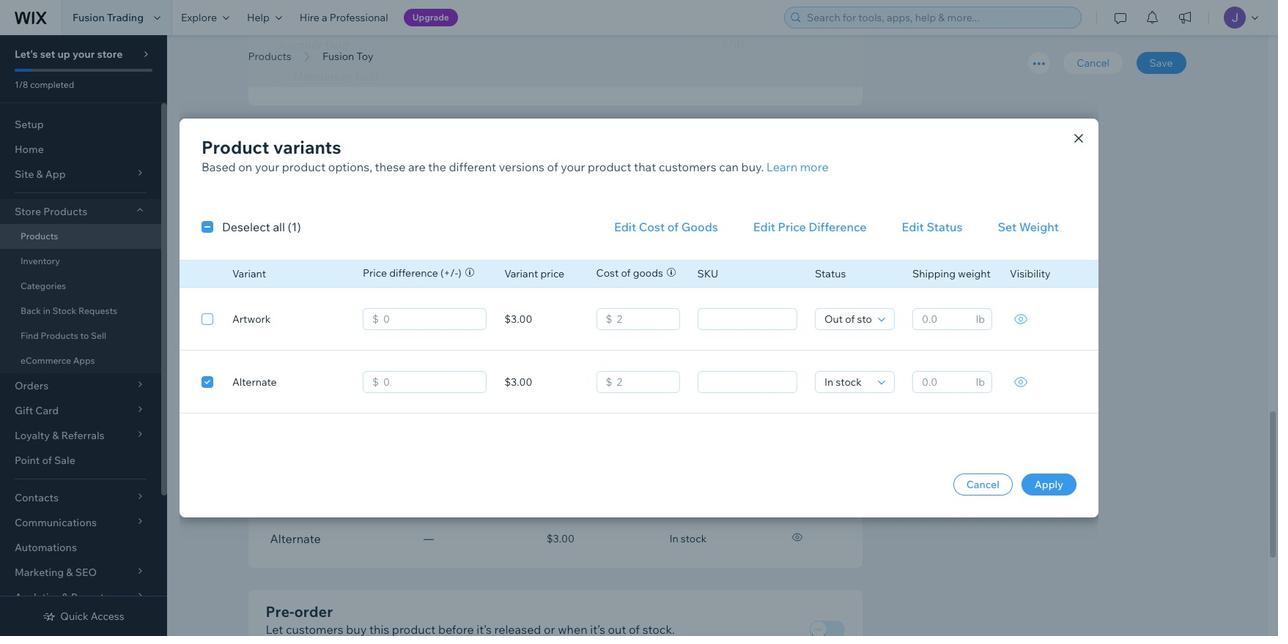 Task type: locate. For each thing, give the bounding box(es) containing it.
cancel button left save button
[[1064, 52, 1123, 74]]

$ for 0 number field for alternate
[[372, 376, 379, 389]]

1 vertical spatial cancel button
[[953, 474, 1013, 496]]

$ for artwork's 2 number field
[[606, 313, 612, 326]]

manage variants
[[266, 393, 382, 411]]

variant left add
[[232, 267, 266, 281]]

0 vertical spatial cost
[[639, 220, 665, 234]]

option
[[354, 265, 392, 280]]

alternate down artwork
[[232, 376, 277, 389]]

1 vertical spatial alternate
[[270, 532, 321, 547]]

status down difference
[[815, 267, 846, 281]]

your right up
[[73, 48, 95, 61]]

learn more link
[[766, 158, 829, 176]]

cost
[[639, 220, 665, 234], [596, 267, 619, 280]]

store products
[[15, 205, 87, 218]]

cost of goods
[[596, 267, 663, 280]]

1 vertical spatial 2 number field
[[612, 372, 675, 393]]

1 vertical spatial lb
[[976, 376, 985, 389]]

hire a professional link
[[291, 0, 397, 35]]

1 vertical spatial products link
[[0, 224, 161, 249]]

product up colors
[[266, 140, 322, 159]]

inventory link
[[0, 249, 161, 274]]

cancel button
[[1064, 52, 1123, 74], [953, 474, 1013, 496]]

None checkbox
[[202, 310, 213, 328], [202, 373, 213, 391], [202, 310, 213, 328], [202, 373, 213, 391]]

your inside sidebar element
[[73, 48, 95, 61]]

0 number field down difference
[[379, 309, 482, 330]]

1 vertical spatial manage
[[310, 323, 355, 337]]

categories
[[21, 281, 66, 292]]

product inside product options manage the options this product comes in.
[[400, 164, 443, 179]]

hire
[[300, 11, 319, 24]]

0 vertical spatial cancel
[[1077, 56, 1109, 70]]

1 vertical spatial fusion
[[322, 50, 354, 63]]

0 vertical spatial 2 number field
[[612, 309, 675, 330]]

0.0 number field
[[917, 309, 972, 330], [917, 372, 972, 393]]

product inside product variants based on your product options, these are the different versions of your product that customers can buy. learn more
[[202, 136, 269, 158]]

of inside sidebar element
[[42, 454, 52, 468]]

info tooltip image
[[610, 324, 621, 335]]

edit button
[[783, 389, 845, 416]]

0 vertical spatial lb
[[976, 313, 985, 326]]

home
[[15, 143, 44, 156]]

each
[[493, 323, 520, 337]]

2 lb from the top
[[976, 376, 985, 389]]

and
[[398, 323, 419, 337]]

2 variant from the left
[[504, 267, 538, 281]]

to
[[80, 330, 89, 341]]

0 number field down inventory
[[379, 372, 482, 393]]

add
[[281, 265, 304, 280]]

0 number field for alternate
[[379, 372, 482, 393]]

edit for edit status
[[902, 220, 924, 234]]

variant for variant price
[[504, 267, 538, 281]]

0 horizontal spatial status
[[815, 267, 846, 281]]

products up ecommerce apps
[[41, 330, 78, 341]]

None field
[[702, 309, 792, 330], [820, 309, 874, 330], [702, 372, 792, 393], [820, 372, 874, 393], [702, 309, 792, 330], [820, 309, 874, 330], [702, 372, 792, 393], [820, 372, 874, 393]]

0 vertical spatial $3.00
[[504, 313, 532, 326]]

trading
[[107, 11, 144, 24]]

0 horizontal spatial cancel button
[[953, 474, 1013, 496]]

0 vertical spatial products link
[[241, 49, 299, 64]]

access
[[91, 610, 124, 624]]

1 horizontal spatial status
[[927, 220, 962, 234]]

point
[[15, 454, 40, 468]]

2 0.0 number field from the top
[[917, 372, 972, 393]]

your right on
[[255, 160, 279, 174]]

cancel left save button
[[1077, 56, 1109, 70]]

edit cost of goods button
[[596, 214, 736, 240]]

products down help button on the left
[[248, 50, 291, 63]]

cost inside button
[[639, 220, 665, 234]]

(1)
[[288, 220, 301, 234]]

1 horizontal spatial products link
[[241, 49, 299, 64]]

1 lb from the top
[[976, 313, 985, 326]]

connect images
[[715, 153, 805, 167]]

your right the versions
[[561, 160, 585, 174]]

status inside button
[[927, 220, 962, 234]]

fusion left trading in the top left of the page
[[73, 11, 105, 24]]

$3.00 for alternate
[[504, 376, 532, 389]]

fusion for fusion toy
[[322, 50, 354, 63]]

$ left and
[[372, 313, 379, 326]]

cancel
[[1077, 56, 1109, 70], [966, 479, 999, 492]]

price difference (+/-)
[[363, 267, 462, 280]]

difference
[[809, 220, 867, 234]]

1 vertical spatial price
[[363, 267, 387, 280]]

on
[[238, 160, 252, 174]]

colors
[[270, 208, 306, 223]]

comes
[[446, 164, 482, 179]]

explore
[[181, 11, 217, 24]]

1 vertical spatial 0 number field
[[379, 372, 482, 393]]

$ for 2 number field associated with alternate
[[606, 376, 612, 389]]

price inside button
[[778, 220, 806, 234]]

for
[[475, 323, 491, 337]]

0 horizontal spatial your
[[73, 48, 95, 61]]

0 horizontal spatial variant
[[232, 267, 266, 281]]

1 vertical spatial status
[[815, 267, 846, 281]]

(+/-
[[440, 267, 458, 280]]

edit price difference
[[753, 220, 867, 234]]

variant
[[568, 323, 606, 337]]

1 2 number field from the top
[[612, 309, 675, 330]]

1 variant from the left
[[232, 267, 266, 281]]

cancel left apply
[[966, 479, 999, 492]]

set
[[998, 220, 1017, 234]]

help button
[[238, 0, 291, 35]]

1 horizontal spatial cost
[[639, 220, 665, 234]]

product for product options
[[266, 140, 322, 159]]

products right store
[[43, 205, 87, 218]]

edit for edit cost of goods
[[614, 220, 636, 234]]

1 0.0 number field from the top
[[917, 309, 972, 330]]

1 vertical spatial 0.0 number field
[[917, 372, 972, 393]]

0 horizontal spatial the
[[313, 164, 331, 179]]

find products to sell link
[[0, 324, 161, 349]]

connect
[[715, 153, 762, 167]]

product right "each"
[[522, 323, 566, 337]]

status up shipping weight
[[927, 220, 962, 234]]

0 vertical spatial price
[[778, 220, 806, 234]]

cost left goods
[[596, 267, 619, 280]]

weight
[[958, 267, 991, 281]]

$ down info tooltip image
[[606, 376, 612, 389]]

1 vertical spatial variants
[[325, 393, 382, 411]]

none number field inside "form"
[[714, 32, 791, 58]]

1 vertical spatial $3.00
[[504, 376, 532, 389]]

variants inside "form"
[[325, 393, 382, 411]]

manage
[[266, 164, 310, 179], [310, 323, 355, 337], [266, 393, 322, 411]]

2 number field
[[612, 309, 675, 330], [612, 372, 675, 393]]

0 number field
[[379, 309, 482, 330], [379, 372, 482, 393]]

product up on
[[202, 136, 269, 158]]

the right are
[[428, 160, 446, 174]]

completed
[[30, 79, 74, 90]]

1 horizontal spatial the
[[428, 160, 446, 174]]

0 vertical spatial manage
[[266, 164, 310, 179]]

cancel button left apply
[[953, 474, 1013, 496]]

variant for variant
[[232, 267, 266, 281]]

0 vertical spatial status
[[927, 220, 962, 234]]

ecommerce apps link
[[0, 349, 161, 374]]

setup
[[15, 118, 44, 131]]

product for product variants
[[202, 136, 269, 158]]

2 vertical spatial manage
[[266, 393, 322, 411]]

2 vertical spatial $3.00
[[546, 533, 575, 546]]

1 horizontal spatial price
[[778, 220, 806, 234]]

quick
[[60, 610, 88, 624]]

options,
[[328, 160, 372, 174]]

products link down store products
[[0, 224, 161, 249]]

0 vertical spatial 0 number field
[[379, 309, 482, 330]]

form
[[167, 0, 1278, 637]]

of inside button
[[667, 220, 679, 234]]

fusion up mandatory field
[[322, 50, 354, 63]]

the inside product variants based on your product options, these are the different versions of your product that customers can buy. learn more
[[428, 160, 446, 174]]

1 vertical spatial cost
[[596, 267, 619, 280]]

variant left price
[[504, 267, 538, 281]]

product inside product options manage the options this product comes in.
[[266, 140, 322, 159]]

2 0 number field from the top
[[379, 372, 482, 393]]

upgrade button
[[404, 9, 458, 26]]

0 horizontal spatial cost
[[596, 267, 619, 280]]

fusion inside "form"
[[322, 50, 354, 63]]

$3.00 for artwork
[[504, 313, 532, 326]]

shipping weight
[[912, 267, 991, 281]]

product left that
[[588, 160, 631, 174]]

manage inside product options manage the options this product comes in.
[[266, 164, 310, 179]]

0 horizontal spatial price
[[363, 267, 387, 280]]

help
[[247, 11, 270, 24]]

home link
[[0, 137, 161, 162]]

options left this in the top of the page
[[333, 164, 375, 179]]

save
[[1149, 56, 1173, 70]]

professional
[[330, 11, 388, 24]]

1 horizontal spatial cancel button
[[1064, 52, 1123, 74]]

fusion
[[73, 11, 105, 24], [322, 50, 354, 63]]

variants inside product variants based on your product options, these are the different versions of your product that customers can buy. learn more
[[273, 136, 341, 158]]

2 number field down goods
[[612, 309, 675, 330]]

products inside popup button
[[43, 205, 87, 218]]

mandatory
[[293, 69, 352, 84]]

sidebar element
[[0, 35, 167, 637]]

that
[[634, 160, 656, 174]]

options up options, on the top left of the page
[[325, 140, 379, 159]]

1 0 number field from the top
[[379, 309, 482, 330]]

0 horizontal spatial fusion
[[73, 11, 105, 24]]

0 vertical spatial fusion
[[73, 11, 105, 24]]

1 horizontal spatial fusion
[[322, 50, 354, 63]]

e.g., "What would you like engraved on your watch?" text field
[[270, 32, 692, 58]]

categories link
[[0, 274, 161, 299]]

fusion for fusion trading
[[73, 11, 105, 24]]

variants
[[273, 136, 341, 158], [325, 393, 382, 411]]

None number field
[[714, 32, 791, 58]]

1 vertical spatial cancel
[[966, 479, 999, 492]]

alternate
[[232, 376, 277, 389], [270, 532, 321, 547]]

1 horizontal spatial cancel
[[1077, 56, 1109, 70]]

$ down pricing
[[372, 376, 379, 389]]

pre-order
[[266, 603, 333, 622]]

2 2 number field from the top
[[612, 372, 675, 393]]

another
[[306, 265, 351, 280]]

cost up goods
[[639, 220, 665, 234]]

back
[[21, 306, 41, 317]]

2 number field down info tooltip image
[[612, 372, 675, 393]]

0 vertical spatial 0.0 number field
[[917, 309, 972, 330]]

alternate up pre-order
[[270, 532, 321, 547]]

0 horizontal spatial products link
[[0, 224, 161, 249]]

your
[[73, 48, 95, 61], [255, 160, 279, 174], [561, 160, 585, 174]]

)
[[458, 267, 462, 280]]

$ down cost of goods
[[606, 313, 612, 326]]

point of sale link
[[0, 448, 161, 473]]

product right this in the top of the page
[[400, 164, 443, 179]]

$3.00
[[504, 313, 532, 326], [504, 376, 532, 389], [546, 533, 575, 546]]

0 vertical spatial variants
[[273, 136, 341, 158]]

inventory
[[21, 256, 60, 267]]

edit for edit price difference
[[753, 220, 775, 234]]

quick access
[[60, 610, 124, 624]]

variant
[[232, 267, 266, 281], [504, 267, 538, 281]]

1 horizontal spatial your
[[255, 160, 279, 174]]

the left this in the top of the page
[[313, 164, 331, 179]]

1 horizontal spatial variant
[[504, 267, 538, 281]]

link images image
[[697, 154, 712, 166]]

these
[[375, 160, 406, 174]]

products link down help button on the left
[[241, 49, 299, 64]]

find products to sell
[[21, 330, 106, 341]]



Task type: describe. For each thing, give the bounding box(es) containing it.
sale
[[54, 454, 75, 468]]

requests
[[78, 306, 117, 317]]

set weight button
[[980, 214, 1076, 240]]

back in stock requests link
[[0, 299, 161, 324]]

price
[[540, 267, 564, 281]]

let's
[[15, 48, 38, 61]]

more
[[800, 160, 829, 174]]

2 horizontal spatial your
[[561, 160, 585, 174]]

$ for 0 number field related to artwork
[[372, 313, 379, 326]]

hire a professional
[[300, 11, 388, 24]]

set weight
[[998, 220, 1059, 234]]

0 number field for artwork
[[379, 309, 482, 330]]

in
[[669, 533, 678, 546]]

product variants based on your product options, these are the different versions of your product that customers can buy. learn more
[[202, 136, 829, 174]]

0 vertical spatial options
[[325, 140, 379, 159]]

add another option
[[281, 265, 392, 280]]

of inside product variants based on your product options, these are the different versions of your product that customers can buy. learn more
[[547, 160, 558, 174]]

let's set up your store
[[15, 48, 123, 61]]

can
[[719, 160, 739, 174]]

variants for product
[[273, 136, 341, 158]]

store
[[15, 205, 41, 218]]

2 number field for alternate
[[612, 372, 675, 393]]

find
[[21, 330, 39, 341]]

inventory
[[421, 323, 473, 337]]

1/8
[[15, 79, 28, 90]]

0.0 number field for alternate
[[917, 372, 972, 393]]

lb for artwork
[[976, 313, 985, 326]]

field
[[355, 69, 379, 84]]

goods
[[633, 267, 663, 280]]

weight
[[1019, 220, 1059, 234]]

0.0 number field for artwork
[[917, 309, 972, 330]]

—
[[424, 533, 434, 546]]

products up inventory on the top left of page
[[21, 231, 58, 242]]

0 vertical spatial alternate
[[232, 376, 277, 389]]

pricing
[[357, 323, 395, 337]]

shipping
[[912, 267, 956, 281]]

variants for manage
[[325, 393, 382, 411]]

2 number field for artwork
[[612, 309, 675, 330]]

sell
[[91, 330, 106, 341]]

visibility
[[1010, 267, 1051, 281]]

versions
[[499, 160, 544, 174]]

set
[[40, 48, 55, 61]]

quick access button
[[43, 610, 124, 624]]

Search for tools, apps, help & more... field
[[802, 7, 1076, 28]]

difference
[[389, 267, 438, 280]]

ecommerce
[[21, 355, 71, 366]]

buy.
[[741, 160, 764, 174]]

this
[[377, 164, 397, 179]]

back in stock requests
[[21, 306, 117, 317]]

automations link
[[0, 536, 161, 561]]

manage pricing and inventory for each product variant
[[310, 323, 606, 337]]

upgrade
[[412, 12, 449, 23]]

connect images button
[[689, 147, 813, 173]]

ecommerce apps
[[21, 355, 95, 366]]

edit cost of goods
[[614, 220, 718, 234]]

order
[[294, 603, 333, 622]]

all
[[273, 220, 285, 234]]

deselect
[[222, 220, 270, 234]]

lb for alternate
[[976, 376, 985, 389]]

artwork
[[232, 313, 271, 326]]

fusion toy
[[322, 50, 373, 63]]

in
[[43, 306, 50, 317]]

0 horizontal spatial cancel
[[966, 479, 999, 492]]

fusion trading
[[73, 11, 144, 24]]

product left options, on the top left of the page
[[282, 160, 326, 174]]

store
[[97, 48, 123, 61]]

Deselect all (1) checkbox
[[202, 218, 301, 236]]

a
[[322, 11, 327, 24]]

0 vertical spatial cancel button
[[1064, 52, 1123, 74]]

manage for manage variants
[[266, 393, 322, 411]]

setup link
[[0, 112, 161, 137]]

edit status button
[[884, 214, 980, 240]]

form containing product options
[[167, 0, 1278, 637]]

manage for manage pricing and inventory for each product variant
[[310, 323, 355, 337]]

apply
[[1035, 479, 1063, 492]]

sku
[[697, 267, 718, 281]]

deselect all (1)
[[222, 220, 301, 234]]

product options manage the options this product comes in.
[[266, 140, 498, 179]]

in stock
[[669, 533, 707, 546]]

learn
[[766, 160, 797, 174]]

edit price difference button
[[736, 214, 884, 240]]

images
[[764, 153, 805, 167]]

variant price
[[504, 267, 564, 281]]

1 vertical spatial options
[[333, 164, 375, 179]]

add another option button
[[270, 259, 409, 286]]

store products button
[[0, 199, 161, 224]]

the inside product options manage the options this product comes in.
[[313, 164, 331, 179]]

customers
[[659, 160, 716, 174]]

goods
[[681, 220, 718, 234]]



Task type: vqa. For each thing, say whether or not it's contained in the screenshot.
the 'Store' at the left of the page
yes



